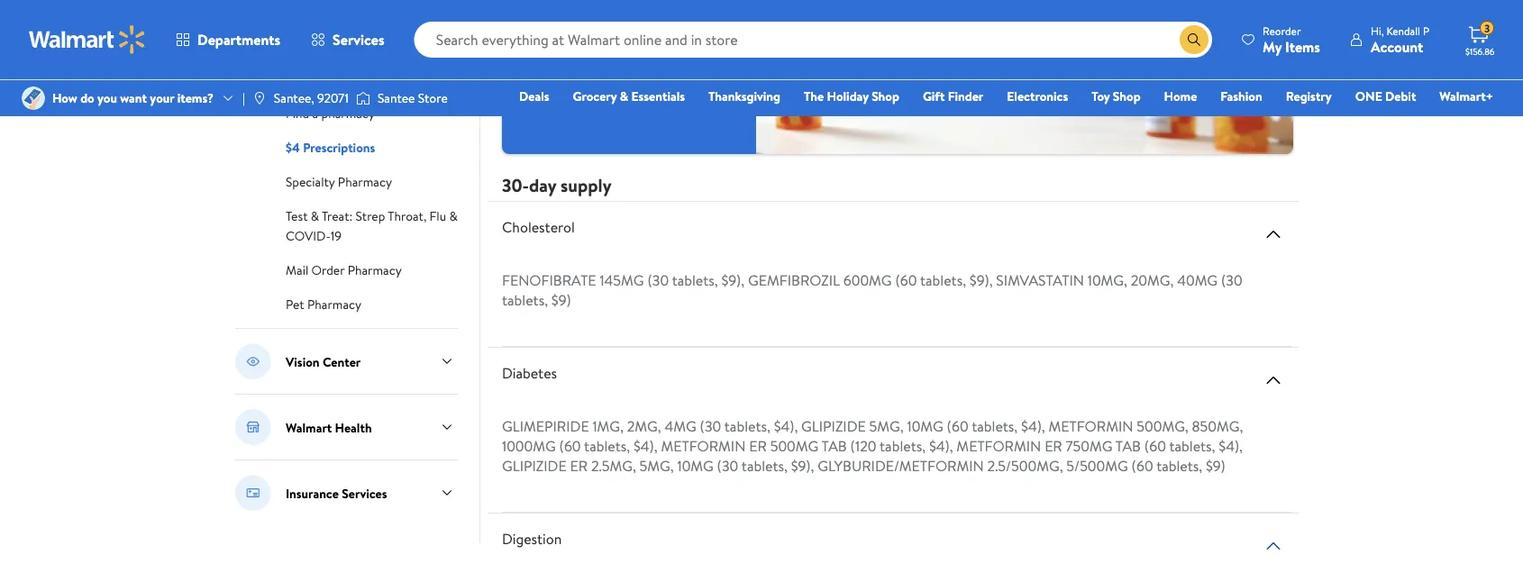 Task type: locate. For each thing, give the bounding box(es) containing it.
my
[[1263, 37, 1282, 56]]

your
[[150, 89, 174, 107]]

$9) inside glimepiride 1mg, 2mg, 4mg (30 tablets, $4), glipizide 5mg, 10mg (60 tablets, $4), metformin 500mg, 850mg, 1000mg (60 tablets, $4), metformin er 500mg tab (120 tablets, $4), metformin er 750mg tab (60 tablets, $4), glipizide er 2.5mg, 5mg, 10mg (30 tablets, $9), glyburide/metformin 2.5/500mg, 5/500mg (60 tablets, $9)
[[1206, 456, 1226, 476]]

2mg,
[[627, 416, 661, 436]]

1 vertical spatial 10mg
[[677, 456, 714, 476]]

1 horizontal spatial 10mg
[[907, 416, 944, 436]]

diabetes image
[[1263, 370, 1285, 391]]

0 vertical spatial $9)
[[552, 290, 571, 310]]

0 vertical spatial pharmacy
[[338, 173, 392, 191]]

0 horizontal spatial tab
[[822, 436, 847, 456]]

10mg down 4mg
[[677, 456, 714, 476]]

one debit link
[[1348, 87, 1425, 106]]

pharmacy inside mail order pharmacy link
[[348, 261, 402, 279]]

departments
[[197, 30, 280, 50]]

er left 500mg
[[749, 436, 767, 456]]

92071
[[317, 89, 349, 107]]

diabetes
[[502, 363, 557, 383]]

1 vertical spatial pharmacy
[[348, 261, 402, 279]]

shop right toy
[[1113, 87, 1141, 105]]

$9), left gemfibrozil
[[722, 270, 745, 290]]

gift finder link
[[915, 87, 992, 106]]

one debit
[[1356, 87, 1417, 105]]

3
[[1485, 20, 1491, 36]]

1 horizontal spatial $9),
[[791, 456, 814, 476]]

gift finder
[[923, 87, 984, 105]]

deals
[[519, 87, 550, 105]]

1 horizontal spatial tab
[[1116, 436, 1141, 456]]

the holiday shop
[[804, 87, 900, 105]]

covid-
[[286, 227, 331, 245]]

vaccines link
[[286, 69, 333, 88]]

transfer
[[286, 36, 330, 54]]

2.5mg,
[[591, 456, 636, 476]]

 image left how
[[22, 87, 45, 110]]

pharmacy down "order"
[[307, 296, 362, 313]]

santee,
[[274, 89, 314, 107]]

er left 2.5mg,
[[570, 456, 588, 476]]

services inside dropdown button
[[333, 30, 385, 50]]

(60
[[896, 270, 917, 290], [947, 416, 969, 436], [559, 436, 581, 456], [1145, 436, 1166, 456], [1132, 456, 1154, 476]]

glipizide
[[802, 416, 866, 436], [502, 456, 567, 476]]

2 horizontal spatial &
[[620, 87, 629, 105]]

transfer prescriptions
[[286, 36, 404, 54]]

5mg, down 2mg,
[[640, 456, 674, 476]]

tab
[[822, 436, 847, 456], [1116, 436, 1141, 456]]

day
[[529, 172, 556, 197]]

0 vertical spatial 5mg,
[[870, 416, 904, 436]]

pharmacy inside "pet pharmacy" link
[[307, 296, 362, 313]]

test & treat: strep throat, flu & covid-19 link
[[286, 206, 458, 245]]

145mg
[[600, 270, 644, 290]]

mail
[[286, 261, 309, 279]]

prescriptions for $4 prescriptions
[[303, 139, 375, 156]]

$9) left the 145mg
[[552, 290, 571, 310]]

1 horizontal spatial  image
[[252, 91, 267, 105]]

center
[[323, 353, 361, 370]]

10mg up glyburide/metformin
[[907, 416, 944, 436]]

& right test
[[311, 207, 319, 225]]

1 shop from the left
[[872, 87, 900, 105]]

1 horizontal spatial metformin
[[957, 436, 1042, 456]]

pharmacy down test & treat: strep throat, flu & covid-19
[[348, 261, 402, 279]]

0 vertical spatial prescriptions
[[333, 36, 404, 54]]

er left 750mg
[[1045, 436, 1063, 456]]

600mg
[[844, 270, 892, 290]]

vision
[[286, 353, 320, 370]]

thanksgiving
[[709, 87, 781, 105]]

1 horizontal spatial shop
[[1113, 87, 1141, 105]]

 image
[[356, 89, 370, 107]]

services right insurance
[[342, 484, 387, 502]]

1 horizontal spatial $9)
[[1206, 456, 1226, 476]]

0 horizontal spatial shop
[[872, 87, 900, 105]]

0 horizontal spatial  image
[[22, 87, 45, 110]]

$9), left (120
[[791, 456, 814, 476]]

850mg,
[[1192, 416, 1243, 436]]

tab right 750mg
[[1116, 436, 1141, 456]]

& right grocery
[[620, 87, 629, 105]]

find a pharmacy
[[286, 105, 375, 122]]

0 vertical spatial 10mg
[[907, 416, 944, 436]]

prescriptions up specialty pharmacy link at top left
[[303, 139, 375, 156]]

cholesterol
[[502, 217, 575, 237]]

(30 right the 145mg
[[648, 270, 669, 290]]

(60 right 600mg on the top right of the page
[[896, 270, 917, 290]]

 image
[[22, 87, 45, 110], [252, 91, 267, 105]]

1 vertical spatial $9)
[[1206, 456, 1226, 476]]

order
[[312, 261, 345, 279]]

0 vertical spatial glipizide
[[802, 416, 866, 436]]

glimepiride 1mg, 2mg, 4mg (30 tablets, $4), glipizide 5mg, 10mg (60 tablets, $4), metformin 500mg, 850mg, 1000mg (60 tablets, $4), metformin er 500mg tab (120 tablets, $4), metformin er 750mg tab (60 tablets, $4), glipizide er 2.5mg, 5mg, 10mg (30 tablets, $9), glyburide/metformin 2.5/500mg, 5/500mg (60 tablets, $9)
[[502, 416, 1243, 476]]

pet pharmacy
[[286, 296, 362, 313]]

transfer prescriptions link
[[286, 34, 404, 54]]

santee
[[378, 89, 415, 107]]

vision center image
[[235, 343, 271, 380]]

tab left (120
[[822, 436, 847, 456]]

metformin
[[1049, 416, 1134, 436], [661, 436, 746, 456], [957, 436, 1042, 456]]

pharmacy up strep
[[338, 173, 392, 191]]

$4), left 4mg
[[634, 436, 658, 456]]

0 horizontal spatial er
[[570, 456, 588, 476]]

walmart health image
[[235, 409, 271, 445]]

& for treat:
[[311, 207, 319, 225]]

grocery & essentials
[[573, 87, 685, 105]]

search icon image
[[1187, 32, 1202, 47]]

glipizide up glyburide/metformin
[[802, 416, 866, 436]]

walmart+
[[1440, 87, 1494, 105]]

0 vertical spatial services
[[333, 30, 385, 50]]

pharmacy inside specialty pharmacy link
[[338, 173, 392, 191]]

fashion link
[[1213, 87, 1271, 106]]

glipizide down glimepiride
[[502, 456, 567, 476]]

pet
[[286, 296, 304, 313]]

fashion
[[1221, 87, 1263, 105]]

2 vertical spatial pharmacy
[[307, 296, 362, 313]]

&
[[620, 87, 629, 105], [311, 207, 319, 225], [449, 207, 458, 225]]

1 horizontal spatial er
[[749, 436, 767, 456]]

store
[[418, 89, 448, 107]]

pharmacy
[[338, 173, 392, 191], [348, 261, 402, 279], [307, 296, 362, 313]]

er
[[749, 436, 767, 456], [1045, 436, 1063, 456], [570, 456, 588, 476]]

account
[[1371, 37, 1424, 56]]

specialty
[[286, 173, 335, 191]]

1 vertical spatial glipizide
[[502, 456, 567, 476]]

$9) down 850mg,
[[1206, 456, 1226, 476]]

the holiday shop link
[[796, 87, 908, 106]]

electronics link
[[999, 87, 1077, 106]]

30-
[[502, 172, 529, 197]]

glyburide/metformin
[[818, 456, 984, 476]]

1 vertical spatial prescriptions
[[303, 139, 375, 156]]

0 horizontal spatial 10mg
[[677, 456, 714, 476]]

walmart insurance services image
[[235, 475, 271, 511]]

0 horizontal spatial $9),
[[722, 270, 745, 290]]

fenofibrate 145mg (30 tablets, $9), gemfibrozil 600mg (60 tablets, $9), simvastatin 10mg, 20mg, 40mg (30 tablets, $9)
[[502, 270, 1243, 310]]

 image for how do you want your items?
[[22, 87, 45, 110]]

pharmacy
[[321, 105, 375, 122]]

prescriptions up the santee
[[333, 36, 404, 54]]

0 horizontal spatial &
[[311, 207, 319, 225]]

walmart image
[[29, 25, 146, 54]]

thanksgiving link
[[701, 87, 789, 106]]

registry
[[1286, 87, 1332, 105]]

$9), left the 'simvastatin' at right
[[970, 270, 993, 290]]

shop right holiday
[[872, 87, 900, 105]]

services right transfer
[[333, 30, 385, 50]]

items?
[[177, 89, 214, 107]]

insurance services
[[286, 484, 387, 502]]

1 tab from the left
[[822, 436, 847, 456]]

0 horizontal spatial $9)
[[552, 290, 571, 310]]

(60 right the 1000mg in the left bottom of the page
[[559, 436, 581, 456]]

specialty pharmacy
[[286, 173, 392, 191]]

toy shop link
[[1084, 87, 1149, 106]]

1 horizontal spatial glipizide
[[802, 416, 866, 436]]

grocery & essentials link
[[565, 87, 693, 106]]

pharmacy for specialty pharmacy
[[338, 173, 392, 191]]

simvastatin
[[997, 270, 1084, 290]]

strep
[[356, 207, 385, 225]]

0 horizontal spatial metformin
[[661, 436, 746, 456]]

5mg, up glyburide/metformin
[[870, 416, 904, 436]]

 image right | on the top left of page
[[252, 91, 267, 105]]

test & treat: strep throat, flu & covid-19
[[286, 207, 458, 245]]

(60 down 500mg,
[[1132, 456, 1154, 476]]

$4), up 2.5/500mg,
[[1021, 416, 1046, 436]]

pet pharmacy link
[[286, 294, 362, 314]]

& right flu
[[449, 207, 458, 225]]

Walmart Site-Wide search field
[[414, 22, 1213, 58]]

shop
[[872, 87, 900, 105], [1113, 87, 1141, 105]]

test
[[286, 207, 308, 225]]

$4), left (120
[[774, 416, 798, 436]]

2 shop from the left
[[1113, 87, 1141, 105]]

the
[[804, 87, 824, 105]]

walmart+ link
[[1432, 87, 1502, 106]]

0 horizontal spatial 5mg,
[[640, 456, 674, 476]]

1 vertical spatial services
[[342, 484, 387, 502]]

prescriptions
[[333, 36, 404, 54], [303, 139, 375, 156]]



Task type: describe. For each thing, give the bounding box(es) containing it.
20mg,
[[1131, 270, 1174, 290]]

30-day supply
[[502, 172, 612, 197]]

10mg,
[[1088, 270, 1128, 290]]

find a pharmacy link
[[286, 103, 375, 123]]

pharmacy for pet pharmacy
[[307, 296, 362, 313]]

(120
[[851, 436, 877, 456]]

40mg
[[1178, 270, 1218, 290]]

reorder my items
[[1263, 23, 1321, 56]]

digestion
[[502, 529, 562, 549]]

kendall
[[1387, 23, 1421, 38]]

grocery
[[573, 87, 617, 105]]

health
[[335, 419, 372, 436]]

finder
[[948, 87, 984, 105]]

how
[[52, 89, 77, 107]]

hi, kendall p account
[[1371, 23, 1430, 56]]

one
[[1356, 87, 1383, 105]]

digestion image
[[1263, 535, 1285, 557]]

(60 right 5/500mg
[[1145, 436, 1166, 456]]

walmart health
[[286, 419, 372, 436]]

(60 inside fenofibrate 145mg (30 tablets, $9), gemfibrozil 600mg (60 tablets, $9), simvastatin 10mg, 20mg, 40mg (30 tablets, $9)
[[896, 270, 917, 290]]

1mg,
[[593, 416, 624, 436]]

throat,
[[388, 207, 427, 225]]

1 vertical spatial 5mg,
[[640, 456, 674, 476]]

2 horizontal spatial $9),
[[970, 270, 993, 290]]

vaccines
[[286, 70, 333, 88]]

750mg
[[1066, 436, 1113, 456]]

santee store
[[378, 89, 448, 107]]

mail order pharmacy link
[[286, 260, 402, 279]]

do
[[80, 89, 94, 107]]

prescriptions for transfer prescriptions
[[333, 36, 404, 54]]

treat:
[[322, 207, 353, 225]]

1000mg
[[502, 436, 556, 456]]

find
[[286, 105, 309, 122]]

500mg
[[770, 436, 819, 456]]

reorder
[[1263, 23, 1301, 38]]

departments button
[[160, 18, 296, 61]]

supply
[[561, 172, 612, 197]]

home link
[[1156, 87, 1206, 106]]

& for essentials
[[620, 87, 629, 105]]

fenofibrate
[[502, 270, 596, 290]]

hi,
[[1371, 23, 1384, 38]]

holiday
[[827, 87, 869, 105]]

2 horizontal spatial er
[[1045, 436, 1063, 456]]

0 horizontal spatial glipizide
[[502, 456, 567, 476]]

5/500mg
[[1067, 456, 1128, 476]]

Search search field
[[414, 22, 1213, 58]]

19
[[331, 227, 342, 245]]

$9) inside fenofibrate 145mg (30 tablets, $9), gemfibrozil 600mg (60 tablets, $9), simvastatin 10mg, 20mg, 40mg (30 tablets, $9)
[[552, 290, 571, 310]]

(30 right 4mg
[[700, 416, 721, 436]]

 image for santee, 92071
[[252, 91, 267, 105]]

vision center
[[286, 353, 361, 370]]

$4 prescriptions
[[286, 139, 375, 156]]

$4), right 500mg,
[[1219, 436, 1243, 456]]

1 horizontal spatial &
[[449, 207, 458, 225]]

services button
[[296, 18, 400, 61]]

gift
[[923, 87, 945, 105]]

flu
[[430, 207, 446, 225]]

want
[[120, 89, 147, 107]]

(30 left 500mg
[[717, 456, 739, 476]]

items
[[1286, 37, 1321, 56]]

walmart
[[286, 419, 332, 436]]

home
[[1164, 87, 1198, 105]]

(60 up glyburide/metformin
[[947, 416, 969, 436]]

registry link
[[1278, 87, 1340, 106]]

how do you want your items?
[[52, 89, 214, 107]]

specialty pharmacy link
[[286, 171, 392, 191]]

$4
[[286, 139, 300, 156]]

1 horizontal spatial 5mg,
[[870, 416, 904, 436]]

mail order pharmacy
[[286, 261, 402, 279]]

toy shop
[[1092, 87, 1141, 105]]

cholesterol image
[[1263, 223, 1285, 245]]

|
[[243, 89, 245, 107]]

essentials
[[632, 87, 685, 105]]

toy
[[1092, 87, 1110, 105]]

santee, 92071
[[274, 89, 349, 107]]

glimepiride
[[502, 416, 589, 436]]

gemfibrozil
[[748, 270, 840, 290]]

$4), right (120
[[929, 436, 953, 456]]

$9), inside glimepiride 1mg, 2mg, 4mg (30 tablets, $4), glipizide 5mg, 10mg (60 tablets, $4), metformin 500mg, 850mg, 1000mg (60 tablets, $4), metformin er 500mg tab (120 tablets, $4), metformin er 750mg tab (60 tablets, $4), glipizide er 2.5mg, 5mg, 10mg (30 tablets, $9), glyburide/metformin 2.5/500mg, 5/500mg (60 tablets, $9)
[[791, 456, 814, 476]]

debit
[[1386, 87, 1417, 105]]

2 horizontal spatial metformin
[[1049, 416, 1134, 436]]

500mg,
[[1137, 416, 1189, 436]]

(30 right 40mg at the top of the page
[[1222, 270, 1243, 290]]

electronics
[[1007, 87, 1068, 105]]

2 tab from the left
[[1116, 436, 1141, 456]]

2.5/500mg,
[[988, 456, 1063, 476]]

you
[[97, 89, 117, 107]]

4mg
[[665, 416, 697, 436]]



Task type: vqa. For each thing, say whether or not it's contained in the screenshot.
Home link
yes



